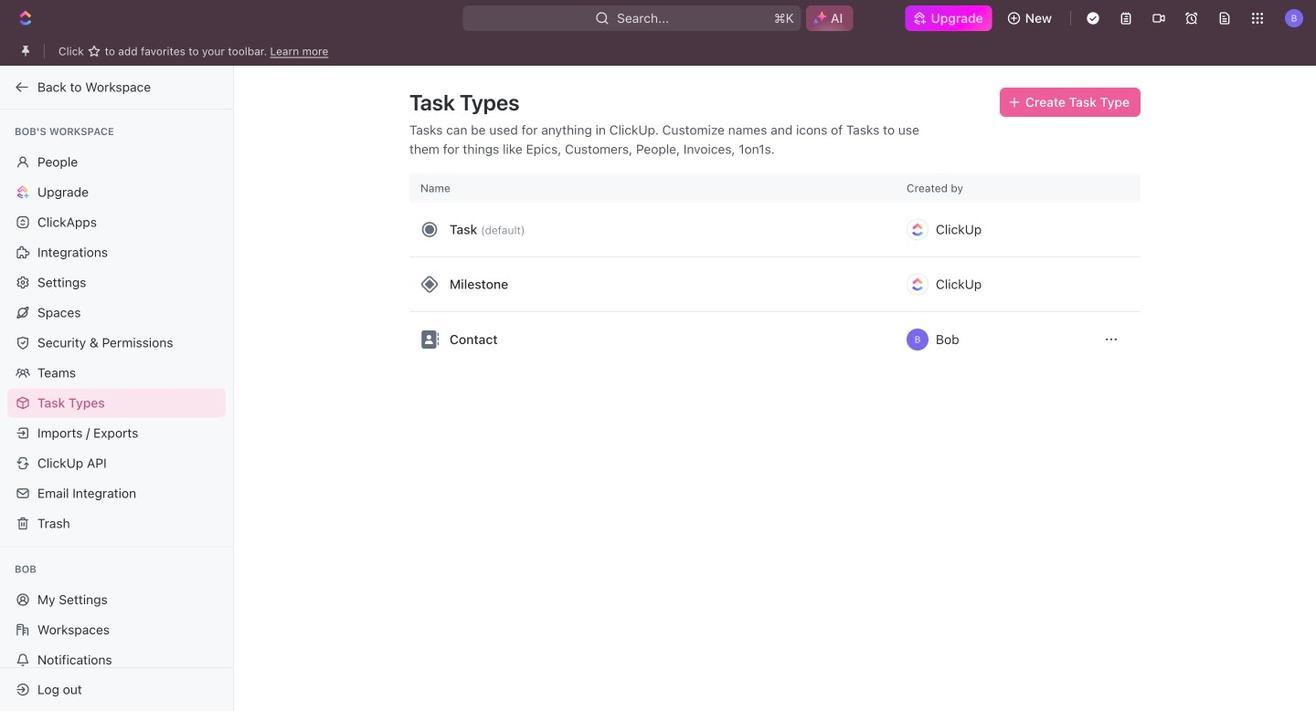 Task type: locate. For each thing, give the bounding box(es) containing it.
address book image
[[420, 331, 439, 349]]



Task type: vqa. For each thing, say whether or not it's contained in the screenshot.
address book icon
yes



